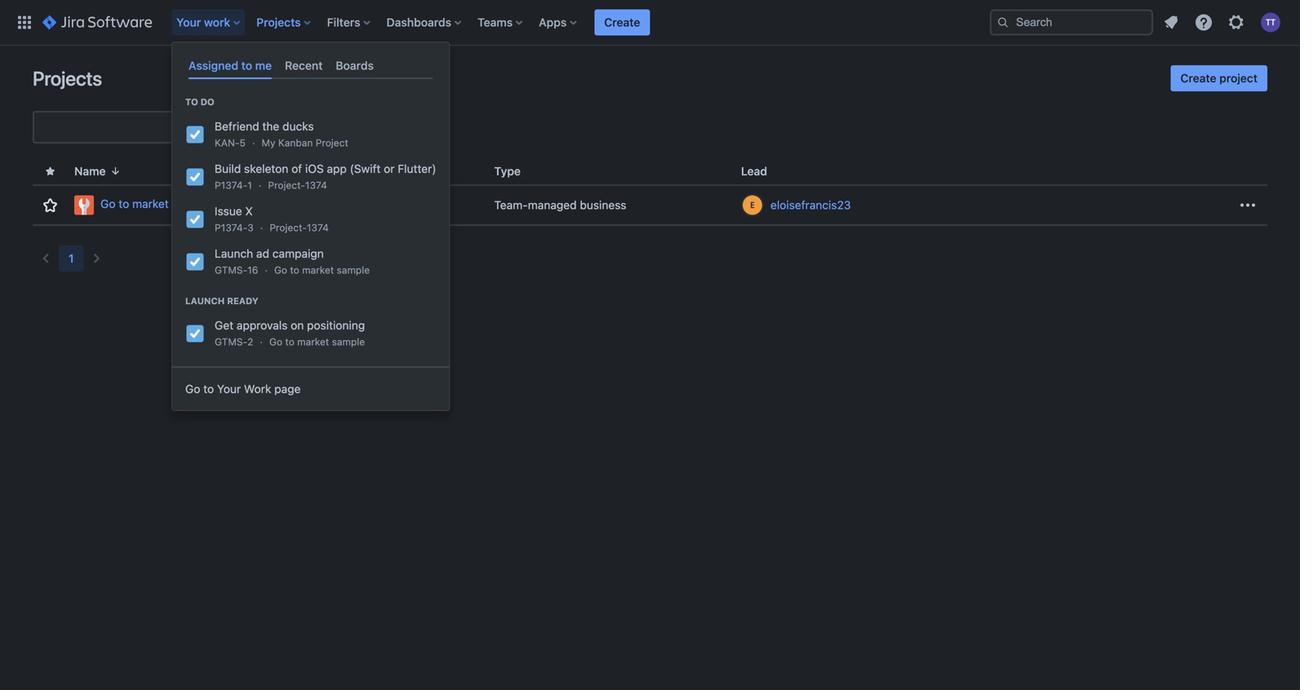 Task type: locate. For each thing, give the bounding box(es) containing it.
your profile and settings image
[[1261, 13, 1281, 32]]

market for launch ad campaign
[[302, 265, 334, 276]]

p1374- for build
[[215, 180, 247, 191]]

1 gtms- from the top
[[215, 265, 247, 276]]

do
[[200, 97, 214, 107]]

1 vertical spatial p1374-
[[215, 222, 247, 234]]

0 vertical spatial 1
[[247, 180, 252, 191]]

project- down of
[[268, 180, 305, 191]]

1 vertical spatial project-1374
[[270, 222, 329, 234]]

your work
[[176, 16, 230, 29]]

2 vertical spatial go to market sample
[[269, 336, 365, 348]]

of
[[291, 162, 302, 176]]

eloisefrancis23 link
[[771, 197, 851, 213]]

market down on
[[297, 336, 329, 348]]

build
[[215, 162, 241, 176]]

go
[[100, 197, 116, 211], [274, 265, 287, 276], [269, 336, 282, 348], [185, 383, 200, 396]]

16
[[247, 265, 258, 276]]

0 vertical spatial project-1374
[[268, 180, 327, 191]]

0 vertical spatial market
[[132, 197, 169, 211]]

1 horizontal spatial projects
[[256, 16, 301, 29]]

create right apps popup button
[[604, 16, 640, 29]]

jira software image
[[42, 13, 152, 32], [42, 13, 152, 32]]

1 vertical spatial 1
[[69, 252, 74, 265]]

project-1374 down of
[[268, 180, 327, 191]]

0 horizontal spatial projects
[[33, 67, 102, 90]]

launch
[[215, 247, 253, 261]]

create for create
[[604, 16, 640, 29]]

0 vertical spatial your
[[176, 16, 201, 29]]

0 horizontal spatial your
[[176, 16, 201, 29]]

campaign
[[272, 247, 324, 261]]

to left me
[[241, 59, 252, 72]]

approvals
[[237, 319, 288, 332]]

project-1374 for skeleton
[[268, 180, 327, 191]]

your work button
[[172, 9, 247, 36]]

0 vertical spatial gtms-
[[215, 265, 247, 276]]

1 p1374- from the top
[[215, 180, 247, 191]]

filters button
[[322, 9, 377, 36]]

to down name button
[[119, 197, 129, 211]]

1 horizontal spatial create
[[1180, 71, 1216, 85]]

1374 for skeleton
[[305, 180, 327, 191]]

1374 up campaign
[[307, 222, 329, 234]]

go to market sample down campaign
[[274, 265, 370, 276]]

to
[[241, 59, 252, 72], [185, 97, 198, 107], [119, 197, 129, 211], [290, 265, 299, 276], [285, 336, 294, 348], [203, 383, 214, 396]]

1 vertical spatial market
[[302, 265, 334, 276]]

your down "gtms-2"
[[217, 383, 241, 396]]

1 horizontal spatial your
[[217, 383, 241, 396]]

create
[[604, 16, 640, 29], [1180, 71, 1216, 85]]

launch ready
[[185, 296, 258, 307]]

2 vertical spatial market
[[297, 336, 329, 348]]

create inside button
[[1180, 71, 1216, 85]]

market
[[132, 197, 169, 211], [302, 265, 334, 276], [297, 336, 329, 348]]

positioning
[[307, 319, 365, 332]]

flutter)
[[398, 162, 436, 176]]

market left issue
[[132, 197, 169, 211]]

0 vertical spatial p1374-
[[215, 180, 247, 191]]

create for create project
[[1180, 71, 1216, 85]]

market down campaign
[[302, 265, 334, 276]]

1
[[247, 180, 252, 191], [69, 252, 74, 265]]

create left project
[[1180, 71, 1216, 85]]

0 vertical spatial create
[[604, 16, 640, 29]]

project
[[316, 137, 348, 149]]

gtms- down get on the left of page
[[215, 336, 247, 348]]

go to market sample
[[100, 197, 210, 211], [274, 265, 370, 276], [269, 336, 365, 348]]

to inside tab list
[[241, 59, 252, 72]]

5
[[240, 137, 246, 149]]

project-1374 up campaign
[[270, 222, 329, 234]]

1 vertical spatial go to market sample
[[274, 265, 370, 276]]

project- for x
[[270, 222, 307, 234]]

sample down 'positioning'
[[332, 336, 365, 348]]

go to market sample for launch ad campaign
[[274, 265, 370, 276]]

1 horizontal spatial 1
[[247, 180, 252, 191]]

create inside button
[[604, 16, 640, 29]]

2 p1374- from the top
[[215, 222, 247, 234]]

tab list
[[182, 52, 440, 79]]

3
[[247, 222, 254, 234]]

p1374- down build
[[215, 180, 247, 191]]

work left page
[[244, 383, 271, 396]]

gtms- down "launch" on the left top of page
[[215, 265, 247, 276]]

settings image
[[1227, 13, 1246, 32]]

p1374- down issue
[[215, 222, 247, 234]]

1 vertical spatial gtms-
[[215, 336, 247, 348]]

teams
[[478, 16, 513, 29]]

p1374-3
[[215, 222, 254, 234]]

1374 for x
[[307, 222, 329, 234]]

or
[[384, 162, 395, 176]]

to left page
[[203, 383, 214, 396]]

gtms-2
[[215, 336, 253, 348]]

me
[[255, 59, 272, 72]]

0 vertical spatial 1374
[[305, 180, 327, 191]]

apps button
[[534, 9, 583, 36]]

p1374-
[[215, 180, 247, 191], [215, 222, 247, 234]]

None text field
[[34, 116, 194, 139]]

on
[[291, 319, 304, 332]]

dashboards
[[386, 16, 451, 29]]

1 vertical spatial your
[[217, 383, 241, 396]]

1 vertical spatial 1374
[[307, 222, 329, 234]]

work up my
[[261, 121, 285, 133]]

1374
[[305, 180, 327, 191], [307, 222, 329, 234]]

your inside "popup button"
[[176, 16, 201, 29]]

0 horizontal spatial create
[[604, 16, 640, 29]]

build skeleton of ios app (swift or flutter)
[[215, 162, 436, 176]]

1 down skeleton
[[247, 180, 252, 191]]

sample up 'positioning'
[[337, 265, 370, 276]]

2
[[247, 336, 253, 348]]

lead
[[741, 164, 767, 178]]

projects down appswitcher icon
[[33, 67, 102, 90]]

projects inside popup button
[[256, 16, 301, 29]]

my
[[262, 137, 275, 149]]

2 vertical spatial sample
[[332, 336, 365, 348]]

go to market sample down name button
[[100, 197, 210, 211]]

1374 down ios at left top
[[305, 180, 327, 191]]

1 right previous icon
[[69, 252, 74, 265]]

jira
[[242, 121, 258, 133]]

management
[[287, 121, 347, 133]]

projects
[[256, 16, 301, 29], [33, 67, 102, 90]]

1 vertical spatial work
[[244, 383, 271, 396]]

banner
[[0, 0, 1300, 46]]

go to market sample down 'positioning'
[[269, 336, 365, 348]]

project-1374
[[268, 180, 327, 191], [270, 222, 329, 234]]

notifications image
[[1161, 13, 1181, 32]]

page
[[274, 383, 301, 396]]

work inside "link"
[[244, 383, 271, 396]]

0 vertical spatial project-
[[268, 180, 305, 191]]

sample left issue
[[172, 197, 210, 211]]

sample for launch ad campaign
[[337, 265, 370, 276]]

1 vertical spatial sample
[[337, 265, 370, 276]]

0 vertical spatial projects
[[256, 16, 301, 29]]

previous image
[[36, 249, 55, 269]]

0 horizontal spatial 1
[[69, 252, 74, 265]]

1 vertical spatial create
[[1180, 71, 1216, 85]]

go to market sample for get approvals on positioning
[[269, 336, 365, 348]]

1 button
[[59, 246, 84, 272]]

projects up me
[[256, 16, 301, 29]]

team-
[[494, 198, 528, 212]]

gtms- for launch
[[215, 265, 247, 276]]

1 vertical spatial project-
[[270, 222, 307, 234]]

project- up campaign
[[270, 222, 307, 234]]

(swift
[[350, 162, 381, 176]]

2 gtms- from the top
[[215, 336, 247, 348]]

gtms-
[[215, 265, 247, 276], [215, 336, 247, 348]]

create project button
[[1171, 65, 1267, 91]]

work
[[261, 121, 285, 133], [244, 383, 271, 396]]

ios
[[305, 162, 324, 176]]

your left work
[[176, 16, 201, 29]]

your
[[176, 16, 201, 29], [217, 383, 241, 396]]

lead button
[[735, 162, 787, 181]]

project-
[[268, 180, 305, 191], [270, 222, 307, 234]]

more image
[[1238, 195, 1258, 215]]

business
[[580, 198, 626, 212]]

sample
[[172, 197, 210, 211], [337, 265, 370, 276], [332, 336, 365, 348]]

help image
[[1194, 13, 1214, 32]]

to down get approvals on positioning
[[285, 336, 294, 348]]

primary element
[[10, 0, 990, 45]]

managed
[[528, 198, 577, 212]]



Task type: describe. For each thing, give the bounding box(es) containing it.
my kanban project
[[262, 137, 348, 149]]

x
[[245, 205, 253, 218]]

search image
[[996, 16, 1010, 29]]

your inside "link"
[[217, 383, 241, 396]]

go to your work page link
[[172, 373, 449, 406]]

work
[[204, 16, 230, 29]]

0 vertical spatial work
[[261, 121, 285, 133]]

befriend the ducks
[[215, 120, 314, 133]]

team-managed business
[[494, 198, 626, 212]]

kanban
[[278, 137, 313, 149]]

tab list containing assigned to me
[[182, 52, 440, 79]]

go to market sample link
[[74, 195, 333, 215]]

ready
[[227, 296, 258, 307]]

ad
[[256, 247, 269, 261]]

sample for get approvals on positioning
[[332, 336, 365, 348]]

kan-
[[215, 137, 240, 149]]

gtms- for get
[[215, 336, 247, 348]]

name
[[74, 164, 106, 178]]

app
[[327, 162, 347, 176]]

go to your work page
[[185, 383, 301, 396]]

teams button
[[473, 9, 529, 36]]

to down campaign
[[290, 265, 299, 276]]

Search field
[[990, 9, 1153, 36]]

the
[[262, 120, 279, 133]]

next image
[[87, 249, 107, 269]]

projects button
[[252, 9, 317, 36]]

jira work management
[[242, 121, 347, 133]]

to do
[[185, 97, 214, 107]]

project-1374 for x
[[270, 222, 329, 234]]

key button
[[339, 162, 385, 181]]

ducks
[[282, 120, 314, 133]]

dashboards button
[[382, 9, 468, 36]]

star go to market sample image
[[40, 195, 60, 215]]

issue
[[215, 205, 242, 218]]

boards
[[336, 59, 374, 72]]

0 vertical spatial go to market sample
[[100, 197, 210, 211]]

befriend
[[215, 120, 259, 133]]

type
[[494, 164, 521, 178]]

to inside "link"
[[203, 383, 214, 396]]

gtms-16
[[215, 265, 258, 276]]

recent
[[285, 59, 323, 72]]

get
[[215, 319, 233, 332]]

0 vertical spatial sample
[[172, 197, 210, 211]]

go inside "link"
[[185, 383, 200, 396]]

name button
[[68, 162, 129, 181]]

to left the do
[[185, 97, 198, 107]]

assigned
[[189, 59, 238, 72]]

eloisefrancis23
[[771, 198, 851, 212]]

create project
[[1180, 71, 1258, 85]]

p1374- for issue
[[215, 222, 247, 234]]

banner containing your work
[[0, 0, 1300, 46]]

launch ad campaign
[[215, 247, 324, 261]]

assigned to me
[[189, 59, 272, 72]]

filters
[[327, 16, 360, 29]]

apps
[[539, 16, 567, 29]]

kan-5
[[215, 137, 246, 149]]

create button
[[594, 9, 650, 36]]

project- for skeleton
[[268, 180, 305, 191]]

get approvals on positioning
[[215, 319, 365, 332]]

1 vertical spatial projects
[[33, 67, 102, 90]]

p1374-1
[[215, 180, 252, 191]]

skeleton
[[244, 162, 288, 176]]

appswitcher icon image
[[15, 13, 34, 32]]

1 inside the 1 button
[[69, 252, 74, 265]]

market for get approvals on positioning
[[297, 336, 329, 348]]

issue x
[[215, 205, 253, 218]]

project
[[1219, 71, 1258, 85]]

launch
[[185, 296, 225, 307]]

key
[[346, 164, 366, 178]]



Task type: vqa. For each thing, say whether or not it's contained in the screenshot.
market for Launch ad campaign
yes



